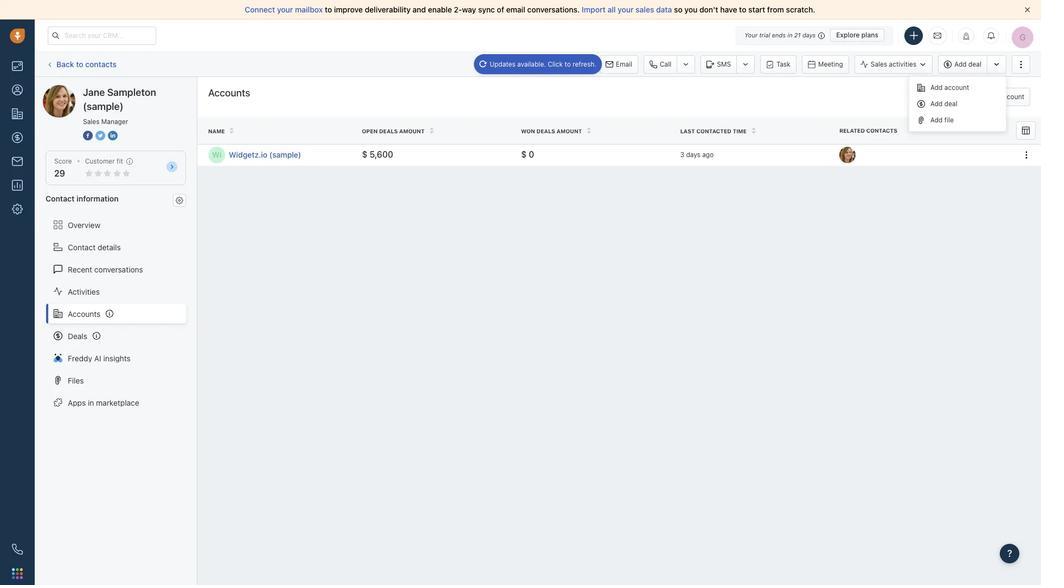 Task type: locate. For each thing, give the bounding box(es) containing it.
deals for open
[[379, 128, 398, 134]]

last
[[681, 128, 695, 134]]

1 vertical spatial in
[[88, 398, 94, 408]]

available.
[[518, 60, 546, 68]]

sampleton up manager
[[107, 87, 156, 98]]

so
[[674, 5, 683, 14]]

0 vertical spatial account
[[945, 84, 970, 92]]

0 horizontal spatial in
[[88, 398, 94, 408]]

sampleton inside jane sampleton (sample) sales manager
[[107, 87, 156, 98]]

sales left 'activities' on the right top
[[871, 60, 888, 68]]

meeting
[[819, 60, 843, 68]]

your right all
[[618, 5, 634, 14]]

deal down the what's new 'image'
[[969, 60, 982, 68]]

(sample) inside jane sampleton (sample) sales manager
[[83, 101, 124, 112]]

apps in marketplace
[[68, 398, 139, 408]]

click
[[548, 60, 563, 68]]

freshworks switcher image
[[12, 569, 23, 580]]

contacted
[[697, 128, 732, 134]]

2 your from the left
[[618, 5, 634, 14]]

add account inside button
[[986, 93, 1025, 101]]

explore plans link
[[831, 29, 885, 42]]

improve
[[334, 5, 363, 14]]

jane down back
[[65, 85, 81, 94]]

0 horizontal spatial deal
[[945, 100, 958, 108]]

amount for open deals amount
[[399, 128, 425, 134]]

1 horizontal spatial contacts
[[867, 128, 898, 134]]

in left 21
[[788, 31, 793, 39]]

0 horizontal spatial sales
[[83, 118, 100, 126]]

contacts
[[85, 60, 117, 69], [867, 128, 898, 134]]

$ left 5,600
[[362, 150, 368, 160]]

in
[[788, 31, 793, 39], [88, 398, 94, 408]]

sampleton for jane sampleton (sample)
[[83, 85, 121, 94]]

open deals amount
[[362, 128, 425, 134]]

$
[[362, 150, 368, 160], [521, 150, 527, 160]]

to right back
[[76, 60, 83, 69]]

2 amount from the left
[[557, 128, 582, 134]]

contacts right related
[[867, 128, 898, 134]]

all
[[608, 5, 616, 14]]

back
[[56, 60, 74, 69]]

customer fit
[[85, 157, 123, 165]]

1 deals from the left
[[379, 128, 398, 134]]

deals right won
[[537, 128, 555, 134]]

enable
[[428, 5, 452, 14]]

0 vertical spatial days
[[803, 31, 816, 39]]

$ for $ 0
[[521, 150, 527, 160]]

1 vertical spatial add account
[[986, 93, 1025, 101]]

your left mailbox
[[277, 5, 293, 14]]

sales
[[636, 5, 654, 14]]

jane for jane sampleton (sample) sales manager
[[83, 87, 105, 98]]

0 horizontal spatial contacts
[[85, 60, 117, 69]]

jane down back to contacts
[[83, 87, 105, 98]]

1 your from the left
[[277, 5, 293, 14]]

related contacts
[[840, 128, 898, 134]]

sales inside jane sampleton (sample) sales manager
[[83, 118, 100, 126]]

freddy ai insights
[[68, 354, 131, 363]]

contact down 29 button
[[46, 194, 75, 204]]

1 horizontal spatial $
[[521, 150, 527, 160]]

insights
[[103, 354, 131, 363]]

1 amount from the left
[[399, 128, 425, 134]]

deliverability
[[365, 5, 411, 14]]

jane for jane sampleton (sample)
[[65, 85, 81, 94]]

deal
[[969, 60, 982, 68], [945, 100, 958, 108]]

0 horizontal spatial jane
[[65, 85, 81, 94]]

1 horizontal spatial jane
[[83, 87, 105, 98]]

accounts
[[208, 87, 250, 99], [68, 310, 101, 319]]

$ left 0
[[521, 150, 527, 160]]

0 horizontal spatial days
[[687, 151, 701, 159]]

days right 21
[[803, 31, 816, 39]]

widgetz.io (sample)
[[229, 150, 301, 160]]

twitter circled image
[[95, 130, 105, 142]]

account inside add account button
[[1000, 93, 1025, 101]]

0 vertical spatial add deal
[[955, 60, 982, 68]]

contact for contact details
[[68, 243, 96, 252]]

(sample) right widgetz.io
[[269, 150, 301, 160]]

0 horizontal spatial $
[[362, 150, 368, 160]]

contact for contact information
[[46, 194, 75, 204]]

1 vertical spatial days
[[687, 151, 701, 159]]

0 vertical spatial add account
[[931, 84, 970, 92]]

(sample) for jane sampleton (sample) sales manager
[[83, 101, 124, 112]]

add deal
[[955, 60, 982, 68], [931, 100, 958, 108]]

2 deals from the left
[[537, 128, 555, 134]]

sampleton down back to contacts
[[83, 85, 121, 94]]

contact up the recent
[[68, 243, 96, 252]]

sales up facebook circled image
[[83, 118, 100, 126]]

deal up file
[[945, 100, 958, 108]]

activities
[[68, 287, 100, 297]]

0 vertical spatial (sample)
[[123, 85, 154, 94]]

1 vertical spatial sales
[[83, 118, 100, 126]]

data
[[656, 5, 672, 14]]

0 horizontal spatial amount
[[399, 128, 425, 134]]

days right 3
[[687, 151, 701, 159]]

add deal down the what's new 'image'
[[955, 60, 982, 68]]

jane sampleton (sample)
[[65, 85, 154, 94]]

jane inside jane sampleton (sample) sales manager
[[83, 87, 105, 98]]

recent
[[68, 265, 92, 274]]

in right apps
[[88, 398, 94, 408]]

contact
[[46, 194, 75, 204], [68, 243, 96, 252]]

phone element
[[7, 539, 28, 561]]

wi
[[212, 150, 222, 160]]

amount right won
[[557, 128, 582, 134]]

email
[[616, 60, 633, 68]]

close image
[[1025, 7, 1031, 12]]

0 horizontal spatial accounts
[[68, 310, 101, 319]]

1 vertical spatial contact
[[68, 243, 96, 252]]

0 vertical spatial sales
[[871, 60, 888, 68]]

facebook circled image
[[83, 130, 93, 142]]

widgetz.io
[[229, 150, 268, 160]]

fit
[[117, 157, 123, 165]]

1 horizontal spatial days
[[803, 31, 816, 39]]

(sample) up manager
[[123, 85, 154, 94]]

0 vertical spatial deal
[[969, 60, 982, 68]]

connect your mailbox link
[[245, 5, 325, 14]]

way
[[462, 5, 476, 14]]

amount
[[399, 128, 425, 134], [557, 128, 582, 134]]

accounts up the name
[[208, 87, 250, 99]]

0 horizontal spatial deals
[[379, 128, 398, 134]]

1 horizontal spatial add account
[[986, 93, 1025, 101]]

time
[[733, 128, 747, 134]]

2 $ from the left
[[521, 150, 527, 160]]

accounts down activities
[[68, 310, 101, 319]]

deals right open
[[379, 128, 398, 134]]

send email image
[[934, 31, 942, 40]]

your
[[277, 5, 293, 14], [618, 5, 634, 14]]

trial
[[760, 31, 771, 39]]

29 button
[[54, 169, 65, 179]]

1 horizontal spatial account
[[1000, 93, 1025, 101]]

days
[[803, 31, 816, 39], [687, 151, 701, 159]]

0 vertical spatial in
[[788, 31, 793, 39]]

1 horizontal spatial deal
[[969, 60, 982, 68]]

freddy
[[68, 354, 92, 363]]

1 vertical spatial (sample)
[[83, 101, 124, 112]]

updates available. click to refresh.
[[490, 60, 597, 68]]

1 horizontal spatial accounts
[[208, 87, 250, 99]]

details
[[98, 243, 121, 252]]

email
[[506, 5, 526, 14]]

add deal up add file
[[931, 100, 958, 108]]

phone image
[[12, 545, 23, 556]]

call button
[[644, 55, 677, 74]]

manager
[[101, 118, 128, 126]]

jane
[[65, 85, 81, 94], [83, 87, 105, 98]]

call
[[660, 60, 672, 68]]

import all your sales data link
[[582, 5, 674, 14]]

task button
[[761, 55, 797, 74]]

$ for $ 5,600
[[362, 150, 368, 160]]

0 vertical spatial contacts
[[85, 60, 117, 69]]

amount right open
[[399, 128, 425, 134]]

$ 5,600
[[362, 150, 393, 160]]

1 vertical spatial account
[[1000, 93, 1025, 101]]

(sample) for jane sampleton (sample)
[[123, 85, 154, 94]]

add account
[[931, 84, 970, 92], [986, 93, 1025, 101]]

1 horizontal spatial your
[[618, 5, 634, 14]]

your
[[745, 31, 758, 39]]

0 horizontal spatial your
[[277, 5, 293, 14]]

(sample) down jane sampleton (sample)
[[83, 101, 124, 112]]

1 vertical spatial deal
[[945, 100, 958, 108]]

1 $ from the left
[[362, 150, 368, 160]]

from
[[768, 5, 784, 14]]

1 horizontal spatial amount
[[557, 128, 582, 134]]

1 horizontal spatial deals
[[537, 128, 555, 134]]

1 horizontal spatial sales
[[871, 60, 888, 68]]

sales
[[871, 60, 888, 68], [83, 118, 100, 126]]

account
[[945, 84, 970, 92], [1000, 93, 1025, 101]]

0 horizontal spatial add account
[[931, 84, 970, 92]]

0 vertical spatial contact
[[46, 194, 75, 204]]

add inside button
[[955, 60, 967, 68]]

deals
[[379, 128, 398, 134], [537, 128, 555, 134]]

add
[[955, 60, 967, 68], [931, 84, 943, 92], [986, 93, 998, 101], [931, 100, 943, 108], [931, 116, 943, 124]]

contacts up jane sampleton (sample)
[[85, 60, 117, 69]]

3
[[681, 151, 685, 159]]

0 horizontal spatial account
[[945, 84, 970, 92]]



Task type: describe. For each thing, give the bounding box(es) containing it.
and
[[413, 5, 426, 14]]

sales activities
[[871, 60, 917, 68]]

amount for won deals amount
[[557, 128, 582, 134]]

apps
[[68, 398, 86, 408]]

Search your CRM... text field
[[48, 26, 156, 45]]

call link
[[644, 55, 677, 74]]

connect
[[245, 5, 275, 14]]

last contacted time
[[681, 128, 747, 134]]

to left start
[[740, 5, 747, 14]]

1 horizontal spatial in
[[788, 31, 793, 39]]

contact details
[[68, 243, 121, 252]]

customer
[[85, 157, 115, 165]]

related
[[840, 128, 865, 134]]

scratch.
[[786, 5, 816, 14]]

0 vertical spatial accounts
[[208, 87, 250, 99]]

1 vertical spatial accounts
[[68, 310, 101, 319]]

wi button
[[208, 147, 226, 164]]

mailbox
[[295, 5, 323, 14]]

deal inside button
[[969, 60, 982, 68]]

sync
[[478, 5, 495, 14]]

connect your mailbox to improve deliverability and enable 2-way sync of email conversations. import all your sales data so you don't have to start from scratch.
[[245, 5, 816, 14]]

add deal inside button
[[955, 60, 982, 68]]

jane sampleton (sample) sales manager
[[83, 87, 156, 126]]

updates
[[490, 60, 516, 68]]

contact information
[[46, 194, 119, 204]]

ends
[[772, 31, 786, 39]]

add file
[[931, 116, 954, 124]]

conversations
[[94, 265, 143, 274]]

recent conversations
[[68, 265, 143, 274]]

won
[[521, 128, 535, 134]]

conversations.
[[528, 5, 580, 14]]

explore
[[837, 31, 860, 39]]

score 29
[[54, 157, 72, 179]]

widgetz.io (sample) link
[[229, 150, 351, 161]]

1 vertical spatial contacts
[[867, 128, 898, 134]]

what's new image
[[963, 32, 971, 40]]

explore plans
[[837, 31, 879, 39]]

updates available. click to refresh. link
[[474, 54, 602, 74]]

add account button
[[970, 88, 1031, 106]]

add deal button
[[939, 55, 987, 74]]

sampleton for jane sampleton (sample) sales manager
[[107, 87, 156, 98]]

3 days ago
[[681, 151, 714, 159]]

your trial ends in 21 days
[[745, 31, 816, 39]]

back to contacts link
[[46, 56, 117, 73]]

file
[[945, 116, 954, 124]]

open
[[362, 128, 378, 134]]

1 vertical spatial add deal
[[931, 100, 958, 108]]

21
[[795, 31, 801, 39]]

2-
[[454, 5, 462, 14]]

ai
[[94, 354, 101, 363]]

meeting button
[[802, 55, 849, 74]]

2 vertical spatial (sample)
[[269, 150, 301, 160]]

won deals amount
[[521, 128, 582, 134]]

task
[[777, 60, 791, 68]]

email button
[[600, 55, 639, 74]]

have
[[721, 5, 738, 14]]

start
[[749, 5, 766, 14]]

back to contacts
[[56, 60, 117, 69]]

deals for won
[[537, 128, 555, 134]]

sms button
[[701, 55, 737, 74]]

mng settings image
[[176, 197, 183, 204]]

deals
[[68, 332, 87, 341]]

refresh.
[[573, 60, 597, 68]]

5,600
[[370, 150, 393, 160]]

plans
[[862, 31, 879, 39]]

you
[[685, 5, 698, 14]]

don't
[[700, 5, 719, 14]]

name
[[208, 128, 225, 134]]

information
[[77, 194, 119, 204]]

linkedin circled image
[[108, 130, 118, 142]]

to right the click
[[565, 60, 571, 68]]

marketplace
[[96, 398, 139, 408]]

$ 0
[[521, 150, 534, 160]]

29
[[54, 169, 65, 179]]

of
[[497, 5, 504, 14]]

sms
[[717, 60, 731, 68]]

import
[[582, 5, 606, 14]]

0
[[529, 150, 534, 160]]

to right mailbox
[[325, 5, 332, 14]]

add inside button
[[986, 93, 998, 101]]

files
[[68, 376, 84, 385]]

overview
[[68, 221, 100, 230]]



